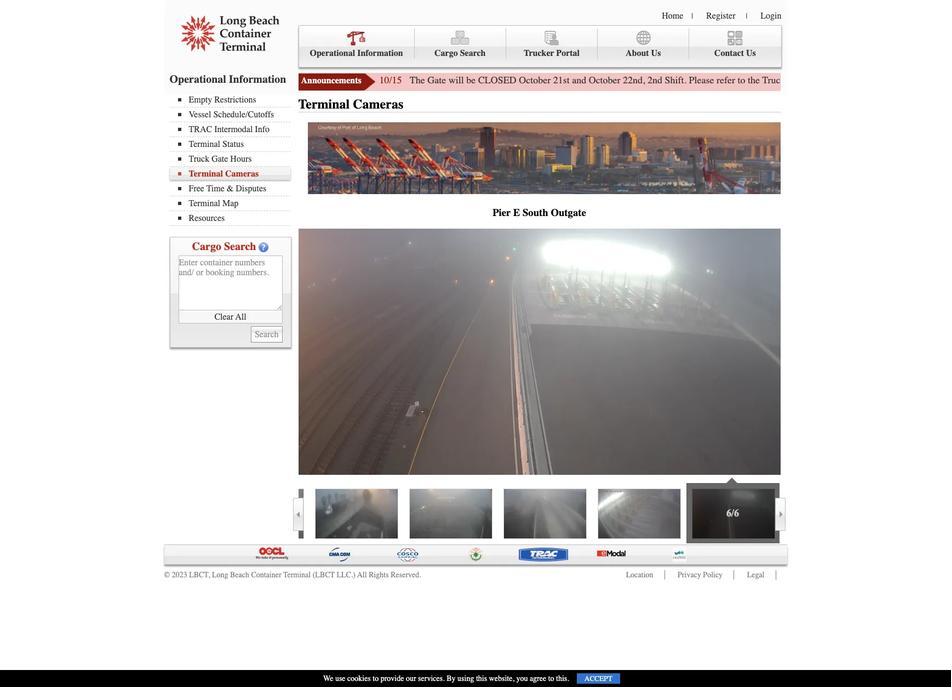 Task type: locate. For each thing, give the bounding box(es) containing it.
©
[[164, 570, 170, 580]]

22nd,
[[624, 74, 646, 86]]

search
[[460, 48, 486, 58], [224, 240, 256, 253]]

operational information up empty restrictions link
[[170, 73, 286, 86]]

us right contact
[[747, 48, 757, 58]]

1 vertical spatial truck
[[189, 154, 210, 164]]

1 vertical spatial information
[[229, 73, 286, 86]]

0 horizontal spatial operational
[[170, 73, 226, 86]]

operational information up announcements at the left top of the page
[[310, 48, 403, 58]]

0 horizontal spatial hours
[[231, 154, 252, 164]]

1 vertical spatial all
[[358, 570, 367, 580]]

closed
[[479, 74, 517, 86]]

cargo search down resources "link"
[[192, 240, 256, 253]]

search down resources "link"
[[224, 240, 256, 253]]

time
[[207, 184, 225, 194]]

truck right the
[[763, 74, 786, 86]]

2 horizontal spatial to
[[738, 74, 746, 86]]

0 vertical spatial cameras
[[353, 97, 404, 112]]

all
[[236, 312, 247, 322], [358, 570, 367, 580]]

terminal left (lbct
[[283, 570, 311, 580]]

contact
[[715, 48, 745, 58]]

1 horizontal spatial us
[[747, 48, 757, 58]]

0 vertical spatial menu bar
[[299, 25, 782, 67]]

us
[[652, 48, 662, 58], [747, 48, 757, 58]]

terminal status link
[[178, 139, 290, 149]]

operational up empty
[[170, 73, 226, 86]]

operational up announcements at the left top of the page
[[310, 48, 355, 58]]

october left 21st on the top of the page
[[519, 74, 551, 86]]

0 vertical spatial operational information
[[310, 48, 403, 58]]

october
[[519, 74, 551, 86], [589, 74, 621, 86]]

0 horizontal spatial gate
[[212, 154, 228, 164]]

use
[[336, 674, 346, 683]]

operational
[[310, 48, 355, 58], [170, 73, 226, 86]]

10/15
[[380, 74, 402, 86]]

1 vertical spatial hours
[[231, 154, 252, 164]]

us right about
[[652, 48, 662, 58]]

deta
[[939, 74, 952, 86]]

1 horizontal spatial october
[[589, 74, 621, 86]]

outgate
[[551, 207, 587, 219]]

2 us from the left
[[747, 48, 757, 58]]

0 horizontal spatial truck
[[189, 154, 210, 164]]

trucker
[[524, 48, 555, 58]]

2nd
[[648, 74, 663, 86]]

beach
[[230, 570, 249, 580]]

pier e south outgate
[[493, 207, 587, 219]]

information
[[358, 48, 403, 58], [229, 73, 286, 86]]

cargo
[[435, 48, 458, 58], [192, 240, 221, 253]]

web
[[836, 74, 853, 86]]

1 horizontal spatial information
[[358, 48, 403, 58]]

0 horizontal spatial menu bar
[[170, 94, 296, 226]]

register
[[707, 11, 736, 21]]

1 vertical spatial operational information
[[170, 73, 286, 86]]

cameras inside empty restrictions vessel schedule/cutoffs trac intermodal info terminal status truck gate hours terminal cameras free time & disputes terminal map resources
[[225, 169, 259, 179]]

1 horizontal spatial gate
[[428, 74, 446, 86]]

cargo down resources
[[192, 240, 221, 253]]

1 us from the left
[[652, 48, 662, 58]]

reserved.
[[391, 570, 422, 580]]

1 october from the left
[[519, 74, 551, 86]]

cameras down truck gate hours link
[[225, 169, 259, 179]]

empty
[[189, 95, 212, 105]]

we
[[324, 674, 334, 683]]

lbct,
[[189, 570, 210, 580]]

1 horizontal spatial search
[[460, 48, 486, 58]]

menu bar containing operational information
[[299, 25, 782, 67]]

0 horizontal spatial information
[[229, 73, 286, 86]]

0 horizontal spatial us
[[652, 48, 662, 58]]

0 horizontal spatial cargo
[[192, 240, 221, 253]]

Enter container numbers and/ or booking numbers.  text field
[[178, 256, 283, 310]]

cameras down 10/15 at the top of the page
[[353, 97, 404, 112]]

container
[[251, 570, 282, 580]]

terminal cameras link
[[178, 169, 290, 179]]

1 | from the left
[[692, 12, 694, 21]]

&
[[227, 184, 234, 194]]

gate
[[428, 74, 446, 86], [789, 74, 807, 86], [212, 154, 228, 164]]

0 horizontal spatial all
[[236, 312, 247, 322]]

0 vertical spatial cargo search
[[435, 48, 486, 58]]

1 vertical spatial cargo
[[192, 240, 221, 253]]

contact us link
[[690, 29, 782, 59]]

information up 10/15 at the top of the page
[[358, 48, 403, 58]]

to left the provide
[[373, 674, 379, 683]]

disputes
[[236, 184, 267, 194]]

0 vertical spatial search
[[460, 48, 486, 58]]

privacy policy link
[[678, 570, 723, 580]]

information up restrictions
[[229, 73, 286, 86]]

truck down trac
[[189, 154, 210, 164]]

trucker portal link
[[507, 29, 598, 59]]

announcements
[[301, 76, 362, 86]]

None submit
[[251, 326, 283, 343]]

truck
[[763, 74, 786, 86], [189, 154, 210, 164]]

october right and in the top right of the page
[[589, 74, 621, 86]]

1 horizontal spatial cargo search
[[435, 48, 486, 58]]

0 horizontal spatial |
[[692, 12, 694, 21]]

all right clear on the left top of the page
[[236, 312, 247, 322]]

cargo inside "link"
[[435, 48, 458, 58]]

gate inside empty restrictions vessel schedule/cutoffs trac intermodal info terminal status truck gate hours terminal cameras free time & disputes terminal map resources
[[212, 154, 228, 164]]

search up be
[[460, 48, 486, 58]]

0 vertical spatial cargo
[[435, 48, 458, 58]]

llc.)
[[337, 570, 356, 580]]

0 horizontal spatial cargo search
[[192, 240, 256, 253]]

home link
[[663, 11, 684, 21]]

schedule/cutoffs
[[214, 110, 274, 120]]

login link
[[761, 11, 782, 21]]

menu bar
[[299, 25, 782, 67], [170, 94, 296, 226]]

further
[[890, 74, 917, 86]]

0 horizontal spatial to
[[373, 674, 379, 683]]

0 horizontal spatial search
[[224, 240, 256, 253]]

all inside button
[[236, 312, 247, 322]]

| left login link
[[747, 12, 748, 21]]

legal link
[[748, 570, 765, 580]]

cargo search up will
[[435, 48, 486, 58]]

1 horizontal spatial hours
[[810, 74, 834, 86]]

1 horizontal spatial all
[[358, 570, 367, 580]]

0 vertical spatial operational
[[310, 48, 355, 58]]

our
[[406, 674, 417, 683]]

gate
[[920, 74, 936, 86]]

1 horizontal spatial menu bar
[[299, 25, 782, 67]]

0 vertical spatial truck
[[763, 74, 786, 86]]

0 horizontal spatial cameras
[[225, 169, 259, 179]]

all right llc.)
[[358, 570, 367, 580]]

to
[[738, 74, 746, 86], [373, 674, 379, 683], [549, 674, 555, 683]]

cameras
[[353, 97, 404, 112], [225, 169, 259, 179]]

us for about us
[[652, 48, 662, 58]]

2 october from the left
[[589, 74, 621, 86]]

this.
[[557, 674, 570, 683]]

1 horizontal spatial cargo
[[435, 48, 458, 58]]

1 vertical spatial cameras
[[225, 169, 259, 179]]

0 vertical spatial all
[[236, 312, 247, 322]]

| right home link
[[692, 12, 694, 21]]

free time & disputes link
[[178, 184, 290, 194]]

1 horizontal spatial to
[[549, 674, 555, 683]]

e
[[514, 207, 521, 219]]

1 vertical spatial cargo search
[[192, 240, 256, 253]]

1 vertical spatial operational
[[170, 73, 226, 86]]

2 horizontal spatial gate
[[789, 74, 807, 86]]

1 vertical spatial menu bar
[[170, 94, 296, 226]]

using
[[458, 674, 475, 683]]

to left this.
[[549, 674, 555, 683]]

hours left web
[[810, 74, 834, 86]]

to left the
[[738, 74, 746, 86]]

0 horizontal spatial october
[[519, 74, 551, 86]]

rights
[[369, 570, 389, 580]]

vessel
[[189, 110, 211, 120]]

1 horizontal spatial operational information
[[310, 48, 403, 58]]

1 horizontal spatial |
[[747, 12, 748, 21]]

trac intermodal info link
[[178, 124, 290, 134]]

hours
[[810, 74, 834, 86], [231, 154, 252, 164]]

hours up terminal cameras link
[[231, 154, 252, 164]]

1 horizontal spatial truck
[[763, 74, 786, 86]]

cargo up will
[[435, 48, 458, 58]]



Task type: describe. For each thing, give the bounding box(es) containing it.
for
[[876, 74, 888, 86]]

please
[[690, 74, 715, 86]]

truck inside empty restrictions vessel schedule/cutoffs trac intermodal info terminal status truck gate hours terminal cameras free time & disputes terminal map resources
[[189, 154, 210, 164]]

2 | from the left
[[747, 12, 748, 21]]

page
[[855, 74, 874, 86]]

map
[[223, 199, 239, 208]]

info
[[255, 124, 270, 134]]

privacy
[[678, 570, 702, 580]]

terminal map link
[[178, 199, 290, 208]]

clear all
[[215, 312, 247, 322]]

truck gate hours link
[[178, 154, 290, 164]]

cargo search link
[[415, 29, 507, 59]]

trac
[[189, 124, 212, 134]]

by
[[447, 674, 456, 683]]

be
[[467, 74, 476, 86]]

0 vertical spatial information
[[358, 48, 403, 58]]

about us
[[626, 48, 662, 58]]

provide
[[381, 674, 404, 683]]

0 vertical spatial hours
[[810, 74, 834, 86]]

location
[[627, 570, 654, 580]]

cookies
[[348, 674, 371, 683]]

accept button
[[577, 673, 621, 684]]

clear
[[215, 312, 234, 322]]

operational information inside operational information link
[[310, 48, 403, 58]]

we use cookies to provide our services. by using this website, you agree to this.
[[324, 674, 570, 683]]

this
[[476, 674, 488, 683]]

legal
[[748, 570, 765, 580]]

home
[[663, 11, 684, 21]]

(lbct
[[313, 570, 335, 580]]

status
[[223, 139, 244, 149]]

vessel schedule/cutoffs link
[[178, 110, 290, 120]]

portal
[[557, 48, 580, 58]]

south
[[523, 207, 549, 219]]

empty restrictions link
[[178, 95, 290, 105]]

terminal up resources
[[189, 199, 220, 208]]

menu bar containing empty restrictions
[[170, 94, 296, 226]]

clear all button
[[178, 310, 283, 324]]

us for contact us
[[747, 48, 757, 58]]

terminal down announcements at the left top of the page
[[299, 97, 350, 112]]

1 horizontal spatial operational
[[310, 48, 355, 58]]

2023
[[172, 570, 187, 580]]

contact us
[[715, 48, 757, 58]]

location link
[[627, 570, 654, 580]]

resources
[[189, 213, 225, 223]]

services.
[[418, 674, 445, 683]]

policy
[[704, 570, 723, 580]]

pier
[[493, 207, 511, 219]]

agree
[[530, 674, 547, 683]]

hours inside empty restrictions vessel schedule/cutoffs trac intermodal info terminal status truck gate hours terminal cameras free time & disputes terminal map resources
[[231, 154, 252, 164]]

about us link
[[598, 29, 690, 59]]

1 horizontal spatial cameras
[[353, 97, 404, 112]]

21st
[[554, 74, 570, 86]]

operational information link
[[299, 29, 415, 59]]

restrictions
[[214, 95, 256, 105]]

empty restrictions vessel schedule/cutoffs trac intermodal info terminal status truck gate hours terminal cameras free time & disputes terminal map resources
[[189, 95, 274, 223]]

search inside cargo search "link"
[[460, 48, 486, 58]]

trucker portal
[[524, 48, 580, 58]]

cargo search inside cargo search "link"
[[435, 48, 486, 58]]

terminal down trac
[[189, 139, 220, 149]]

and
[[573, 74, 587, 86]]

intermodal
[[215, 124, 253, 134]]

accept
[[585, 674, 613, 683]]

refer
[[717, 74, 736, 86]]

the
[[749, 74, 761, 86]]

the
[[410, 74, 425, 86]]

free
[[189, 184, 205, 194]]

privacy policy
[[678, 570, 723, 580]]

terminal up free
[[189, 169, 223, 179]]

register link
[[707, 11, 736, 21]]

will
[[449, 74, 464, 86]]

long
[[212, 570, 228, 580]]

about
[[626, 48, 650, 58]]

© 2023 lbct, long beach container terminal (lbct llc.) all rights reserved.
[[164, 570, 422, 580]]

0 horizontal spatial operational information
[[170, 73, 286, 86]]

6/6
[[727, 507, 740, 519]]

shift.
[[665, 74, 687, 86]]

you
[[517, 674, 528, 683]]

website,
[[489, 674, 515, 683]]

1 vertical spatial search
[[224, 240, 256, 253]]



Task type: vqa. For each thing, say whether or not it's contained in the screenshot.
Cargo to the left
yes



